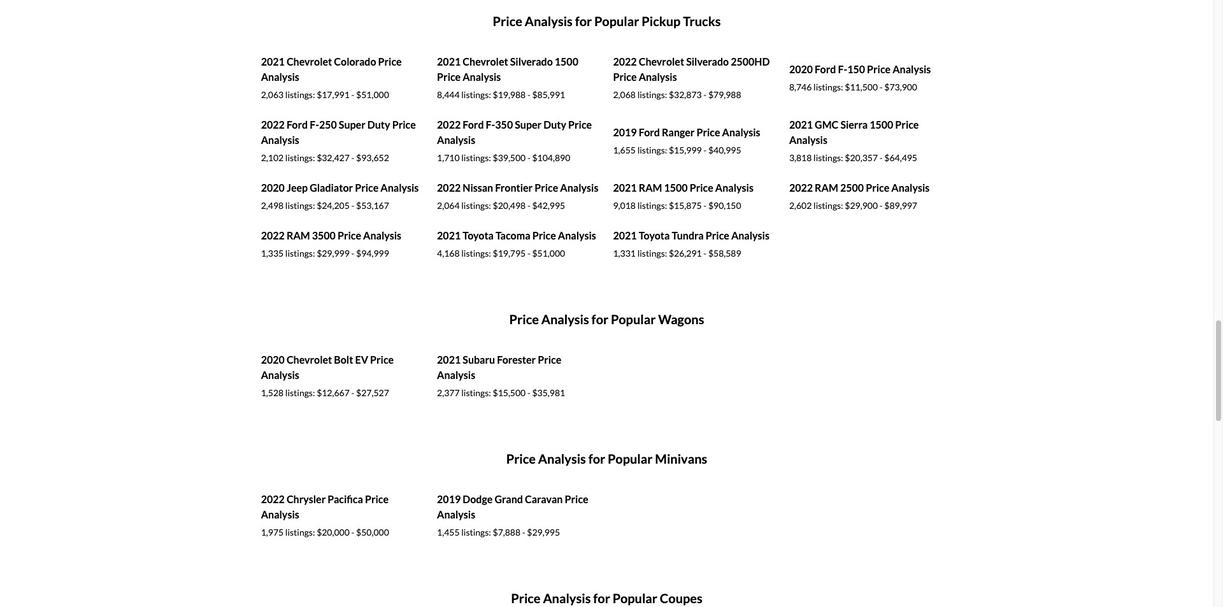 Task type: locate. For each thing, give the bounding box(es) containing it.
toyota inside 2021 toyota tacoma price analysis 4,168 listings: $19,795 - $51,000
[[463, 229, 494, 242]]

- left the $64,495
[[880, 152, 883, 163]]

price inside '2021 chevrolet silverado 1500 price analysis 8,444 listings: $19,988 - $85,991'
[[437, 71, 461, 83]]

$58,589
[[709, 248, 741, 259]]

2022 for 2022 chrysler pacifica price analysis
[[261, 493, 285, 505]]

listings: right 2,377
[[462, 388, 491, 398]]

2021 chevrolet colorado price analysis link
[[261, 56, 402, 83]]

- right the $32,427
[[351, 152, 355, 163]]

listings: inside 2020 jeep gladiator price analysis 2,498 listings: $24,205 - $53,167
[[285, 200, 315, 211]]

chevrolet inside 2020 chevrolet bolt ev price analysis 1,528 listings: $12,667 - $27,527
[[287, 354, 332, 366]]

2022 up 1,335
[[261, 229, 285, 242]]

2020 jeep gladiator price analysis 2,498 listings: $24,205 - $53,167
[[261, 182, 419, 211]]

listings: inside 2021 gmc sierra 1500 price analysis 3,818 listings: $20,357 - $64,495
[[814, 152, 843, 163]]

$42,995
[[532, 200, 565, 211]]

2022 for 2022 ford f-350 super duty price analysis
[[437, 119, 461, 131]]

- right $15,500
[[528, 388, 531, 398]]

$19,795
[[493, 248, 526, 259]]

1 tab list from the top
[[255, 0, 959, 287]]

f- inside "2022 ford f-250 super duty price analysis 2,102 listings: $32,427 - $93,652"
[[310, 119, 319, 131]]

0 vertical spatial 1500
[[555, 56, 579, 68]]

2022 for 2022 ford f-250 super duty price analysis
[[261, 119, 285, 131]]

2021 for 2021 ram 1500 price analysis
[[613, 182, 637, 194]]

2019 dodge grand caravan price analysis 1,455 listings: $7,888 - $29,995
[[437, 493, 589, 538]]

1,710
[[437, 152, 460, 163]]

analysis up 2,102
[[261, 134, 299, 146]]

listings: inside 2022 nissan frontier price analysis 2,064 listings: $20,498 - $42,995
[[462, 200, 491, 211]]

2022 inside 2022 ram 2500 price analysis 2,602 listings: $29,900 - $89,997
[[789, 182, 813, 194]]

chevrolet for 2021 chevrolet silverado 1500 price analysis
[[463, 56, 508, 68]]

duty for 2022 ford f-250 super duty price analysis
[[368, 119, 390, 131]]

2020
[[789, 63, 813, 75], [261, 182, 285, 194], [261, 354, 285, 366]]

analysis up 1,455 at the left of page
[[437, 509, 475, 521]]

analysis inside 2021 chevrolet colorado price analysis 2,063 listings: $17,991 - $51,000
[[261, 71, 299, 83]]

price inside 2021 toyota tacoma price analysis 4,168 listings: $19,795 - $51,000
[[532, 229, 556, 242]]

2022 up 2,068
[[613, 56, 637, 68]]

3,818
[[789, 152, 812, 163]]

gladiator
[[310, 182, 353, 194]]

1 super from the left
[[339, 119, 366, 131]]

- inside 2020 jeep gladiator price analysis 2,498 listings: $24,205 - $53,167
[[351, 200, 355, 211]]

1500 right sierra
[[870, 119, 894, 131]]

toyota left tundra
[[639, 229, 670, 242]]

$51,000 for tacoma
[[532, 248, 565, 259]]

listings: inside 2021 toyota tundra price analysis 1,331 listings: $26,291 - $58,589
[[638, 248, 667, 259]]

toyota inside 2021 toyota tundra price analysis 1,331 listings: $26,291 - $58,589
[[639, 229, 670, 242]]

2020 up 2,498
[[261, 182, 285, 194]]

listings: right 4,168
[[462, 248, 491, 259]]

ford for 350
[[463, 119, 484, 131]]

1 duty from the left
[[368, 119, 390, 131]]

listings: inside 2021 subaru forester price analysis 2,377 listings: $15,500 - $35,981
[[462, 388, 491, 398]]

1 horizontal spatial 1500
[[664, 182, 688, 194]]

sierra
[[841, 119, 868, 131]]

2021 inside 2021 chevrolet colorado price analysis 2,063 listings: $17,991 - $51,000
[[261, 56, 285, 68]]

f- up $11,500
[[838, 63, 848, 75]]

price inside the 2019 dodge grand caravan price analysis 1,455 listings: $7,888 - $29,995
[[565, 493, 589, 505]]

0 horizontal spatial ram
[[287, 229, 310, 242]]

analysis up $94,999
[[363, 229, 402, 242]]

toyota for tundra
[[639, 229, 670, 242]]

2 toyota from the left
[[639, 229, 670, 242]]

- left $27,527
[[351, 388, 355, 398]]

colorado
[[334, 56, 376, 68]]

nissan
[[463, 182, 493, 194]]

chevrolet up $17,991
[[287, 56, 332, 68]]

1500 for sierra
[[870, 119, 894, 131]]

1,455
[[437, 527, 460, 538]]

price inside 2022 ram 3500 price analysis 1,335 listings: $29,999 - $94,999
[[338, 229, 361, 242]]

1 vertical spatial 1500
[[870, 119, 894, 131]]

2022 chevrolet silverado 2500hd price analysis link
[[613, 56, 770, 83]]

ram for 3500
[[287, 229, 310, 242]]

- right '$19,795'
[[528, 248, 531, 259]]

350
[[495, 119, 513, 131]]

2021 for 2021 chevrolet colorado price analysis
[[261, 56, 285, 68]]

2021 subaru forester price analysis link
[[437, 354, 562, 381]]

listings: down nissan on the left top of the page
[[462, 200, 491, 211]]

price inside 2020 jeep gladiator price analysis 2,498 listings: $24,205 - $53,167
[[355, 182, 379, 194]]

chevrolet up $19,988
[[463, 56, 508, 68]]

super
[[339, 119, 366, 131], [515, 119, 542, 131]]

analysis up $73,900
[[893, 63, 931, 75]]

listings:
[[814, 82, 843, 92], [285, 89, 315, 100], [462, 89, 491, 100], [638, 89, 667, 100], [638, 145, 667, 156], [285, 152, 315, 163], [462, 152, 491, 163], [814, 152, 843, 163], [285, 200, 315, 211], [462, 200, 491, 211], [638, 200, 667, 211], [814, 200, 843, 211], [285, 248, 315, 259], [462, 248, 491, 259], [638, 248, 667, 259], [285, 388, 315, 398], [462, 388, 491, 398], [285, 527, 315, 538], [462, 527, 491, 538]]

$93,652
[[356, 152, 389, 163]]

$53,167
[[356, 200, 389, 211]]

2020 inside 2020 jeep gladiator price analysis 2,498 listings: $24,205 - $53,167
[[261, 182, 285, 194]]

2019 ford ranger price analysis link
[[613, 126, 761, 138]]

2021 inside 2021 gmc sierra 1500 price analysis 3,818 listings: $20,357 - $64,495
[[789, 119, 813, 131]]

- inside 2021 chevrolet colorado price analysis 2,063 listings: $17,991 - $51,000
[[351, 89, 355, 100]]

1 vertical spatial $51,000
[[532, 248, 565, 259]]

ford left ranger
[[639, 126, 660, 138]]

$79,988
[[709, 89, 741, 100]]

2,064
[[437, 200, 460, 211]]

1500 up $85,991
[[555, 56, 579, 68]]

2 silverado from the left
[[686, 56, 729, 68]]

2021 left gmc
[[789, 119, 813, 131]]

2020 ford f-150 price analysis 8,746 listings: $11,500 - $73,900
[[789, 63, 931, 92]]

2021 up '1,331'
[[613, 229, 637, 242]]

2021 subaru forester price analysis 2,377 listings: $15,500 - $35,981
[[437, 354, 565, 398]]

$51,000 inside 2021 toyota tacoma price analysis 4,168 listings: $19,795 - $51,000
[[532, 248, 565, 259]]

ram inside the '2021 ram 1500 price analysis 9,018 listings: $15,875 - $90,150'
[[639, 182, 662, 194]]

2022
[[613, 56, 637, 68], [261, 119, 285, 131], [437, 119, 461, 131], [437, 182, 461, 194], [789, 182, 813, 194], [261, 229, 285, 242], [261, 493, 285, 505]]

- right $7,888
[[522, 527, 526, 538]]

2022 down 8,444
[[437, 119, 461, 131]]

price inside 2021 toyota tundra price analysis 1,331 listings: $26,291 - $58,589
[[706, 229, 730, 242]]

- right $24,205
[[351, 200, 355, 211]]

silverado
[[510, 56, 553, 68], [686, 56, 729, 68]]

0 horizontal spatial 2019
[[437, 493, 461, 505]]

listings: right 2,068
[[638, 89, 667, 100]]

silverado inside '2021 chevrolet silverado 1500 price analysis 8,444 listings: $19,988 - $85,991'
[[510, 56, 553, 68]]

silverado inside 2022 chevrolet silverado 2500hd price analysis 2,068 listings: $32,873 - $79,988
[[686, 56, 729, 68]]

1500 for silverado
[[555, 56, 579, 68]]

$27,527
[[356, 388, 389, 398]]

2 horizontal spatial ram
[[815, 182, 838, 194]]

f- for 350
[[486, 119, 495, 131]]

price inside 2022 ram 2500 price analysis 2,602 listings: $29,900 - $89,997
[[866, 182, 890, 194]]

2019 up 1,655
[[613, 126, 637, 138]]

$50,000
[[356, 527, 389, 538]]

chevrolet left bolt
[[287, 354, 332, 366]]

tab list containing 2020 chevrolet bolt ev price analysis
[[255, 287, 959, 427]]

- left $42,995 on the top left of the page
[[528, 200, 531, 211]]

ford left 350
[[463, 119, 484, 131]]

2022 chrysler pacifica price analysis link
[[261, 493, 389, 521]]

analysis up $40,995
[[722, 126, 761, 138]]

super right 350
[[515, 119, 542, 131]]

1 vertical spatial 2019
[[437, 493, 461, 505]]

ford left 250
[[287, 119, 308, 131]]

analysis up the $90,150
[[716, 182, 754, 194]]

toyota
[[463, 229, 494, 242], [639, 229, 670, 242]]

toyota for tacoma
[[463, 229, 494, 242]]

analysis inside the '2021 ram 1500 price analysis 9,018 listings: $15,875 - $90,150'
[[716, 182, 754, 194]]

- left $94,999
[[351, 248, 355, 259]]

1 horizontal spatial toyota
[[639, 229, 670, 242]]

analysis up 2,377
[[437, 369, 475, 381]]

f- inside 2020 ford f-150 price analysis 8,746 listings: $11,500 - $73,900
[[838, 63, 848, 75]]

- inside 2022 chrysler pacifica price analysis 1,975 listings: $20,000 - $50,000
[[351, 527, 355, 538]]

2021
[[261, 56, 285, 68], [437, 56, 461, 68], [789, 119, 813, 131], [613, 182, 637, 194], [437, 229, 461, 242], [613, 229, 637, 242], [437, 354, 461, 366]]

0 horizontal spatial toyota
[[463, 229, 494, 242]]

2021 up 4,168
[[437, 229, 461, 242]]

2021 left the subaru
[[437, 354, 461, 366]]

1 silverado from the left
[[510, 56, 553, 68]]

- right $29,900
[[880, 200, 883, 211]]

1500
[[555, 56, 579, 68], [870, 119, 894, 131], [664, 182, 688, 194]]

2021 toyota tacoma price analysis 4,168 listings: $19,795 - $51,000
[[437, 229, 596, 259]]

analysis inside 2021 toyota tacoma price analysis 4,168 listings: $19,795 - $51,000
[[558, 229, 596, 242]]

listings: right 1,528
[[285, 388, 315, 398]]

listings: right '1,331'
[[638, 248, 667, 259]]

f- down $19,988
[[486, 119, 495, 131]]

silverado for 2500hd
[[686, 56, 729, 68]]

listings: inside 2022 ram 2500 price analysis 2,602 listings: $29,900 - $89,997
[[814, 200, 843, 211]]

listings: right 2,063 at the top of the page
[[285, 89, 315, 100]]

- right '$39,500'
[[528, 152, 531, 163]]

2022 ram 3500 price analysis 1,335 listings: $29,999 - $94,999
[[261, 229, 402, 259]]

1 horizontal spatial silverado
[[686, 56, 729, 68]]

2020 jeep gladiator price analysis link
[[261, 182, 419, 194]]

2022 inside "2022 ford f-250 super duty price analysis 2,102 listings: $32,427 - $93,652"
[[261, 119, 285, 131]]

1 horizontal spatial super
[[515, 119, 542, 131]]

8,746
[[789, 82, 812, 92]]

listings: right 1,335
[[285, 248, 315, 259]]

4,168
[[437, 248, 460, 259]]

0 vertical spatial 2020
[[789, 63, 813, 75]]

2022 up 2,064
[[437, 182, 461, 194]]

0 horizontal spatial silverado
[[510, 56, 553, 68]]

- left $79,988 at the top right of the page
[[704, 89, 707, 100]]

listings: right 1,455 at the left of page
[[462, 527, 491, 538]]

$51,000 down the '2021 toyota tacoma price analysis' link
[[532, 248, 565, 259]]

1 vertical spatial 2020
[[261, 182, 285, 194]]

ram for 1500
[[639, 182, 662, 194]]

$51,000 down colorado
[[356, 89, 389, 100]]

1,528
[[261, 388, 284, 398]]

-
[[880, 82, 883, 92], [351, 89, 355, 100], [528, 89, 531, 100], [704, 89, 707, 100], [704, 145, 707, 156], [351, 152, 355, 163], [528, 152, 531, 163], [880, 152, 883, 163], [351, 200, 355, 211], [528, 200, 531, 211], [704, 200, 707, 211], [880, 200, 883, 211], [351, 248, 355, 259], [528, 248, 531, 259], [704, 248, 707, 259], [351, 388, 355, 398], [528, 388, 531, 398], [351, 527, 355, 538], [522, 527, 526, 538]]

listings: right 2,102
[[285, 152, 315, 163]]

price inside the '2021 ram 1500 price analysis 9,018 listings: $15,875 - $90,150'
[[690, 182, 714, 194]]

- left $40,995
[[704, 145, 707, 156]]

super right 250
[[339, 119, 366, 131]]

ford inside "2022 ford f-250 super duty price analysis 2,102 listings: $32,427 - $93,652"
[[287, 119, 308, 131]]

ford inside 2019 ford ranger price analysis 1,655 listings: $15,999 - $40,995
[[639, 126, 660, 138]]

- inside 2020 chevrolet bolt ev price analysis 1,528 listings: $12,667 - $27,527
[[351, 388, 355, 398]]

listings: right the 1,975
[[285, 527, 315, 538]]

0 horizontal spatial super
[[339, 119, 366, 131]]

2 super from the left
[[515, 119, 542, 131]]

- left $58,589
[[704, 248, 707, 259]]

- right $19,988
[[528, 89, 531, 100]]

analysis up 1,710
[[437, 134, 475, 146]]

listings: right 1,710
[[462, 152, 491, 163]]

2022 inside 2022 ford f-350 super duty price analysis 1,710 listings: $39,500 - $104,890
[[437, 119, 461, 131]]

ford left 150
[[815, 63, 836, 75]]

listings: inside the '2021 ram 1500 price analysis 9,018 listings: $15,875 - $90,150'
[[638, 200, 667, 211]]

2021 up 2,063 at the top of the page
[[261, 56, 285, 68]]

analysis inside 2020 ford f-150 price analysis 8,746 listings: $11,500 - $73,900
[[893, 63, 931, 75]]

ford
[[815, 63, 836, 75], [287, 119, 308, 131], [463, 119, 484, 131], [639, 126, 660, 138]]

2021 gmc sierra 1500 price analysis link
[[789, 119, 919, 146]]

2021 chevrolet silverado 1500 price analysis 8,444 listings: $19,988 - $85,991
[[437, 56, 579, 100]]

2 vertical spatial 1500
[[664, 182, 688, 194]]

2021 inside the '2021 ram 1500 price analysis 9,018 listings: $15,875 - $90,150'
[[613, 182, 637, 194]]

2021 up 8,444
[[437, 56, 461, 68]]

2022 inside 2022 nissan frontier price analysis 2,064 listings: $20,498 - $42,995
[[437, 182, 461, 194]]

toyota left the tacoma
[[463, 229, 494, 242]]

listings: right 2,602
[[814, 200, 843, 211]]

2021 toyota tundra price analysis 1,331 listings: $26,291 - $58,589
[[613, 229, 770, 259]]

2022 up the 1,975
[[261, 493, 285, 505]]

f- down $17,991
[[310, 119, 319, 131]]

2 horizontal spatial 1500
[[870, 119, 894, 131]]

2 duty from the left
[[544, 119, 566, 131]]

analysis inside "2022 ford f-250 super duty price analysis 2,102 listings: $32,427 - $93,652"
[[261, 134, 299, 146]]

analysis up $53,167
[[381, 182, 419, 194]]

2021 chevrolet silverado 1500 price analysis link
[[437, 56, 579, 83]]

2 tab list from the top
[[255, 287, 959, 427]]

tab list
[[255, 0, 959, 287], [255, 287, 959, 427], [255, 427, 959, 567]]

listings: right "9,018"
[[638, 200, 667, 211]]

1 toyota from the left
[[463, 229, 494, 242]]

2020 inside 2020 chevrolet bolt ev price analysis 1,528 listings: $12,667 - $27,527
[[261, 354, 285, 366]]

silverado up $85,991
[[510, 56, 553, 68]]

2022 up 2,602
[[789, 182, 813, 194]]

price inside 2021 chevrolet colorado price analysis 2,063 listings: $17,991 - $51,000
[[378, 56, 402, 68]]

0 horizontal spatial $51,000
[[356, 89, 389, 100]]

2019 for 2019 ford ranger price analysis
[[613, 126, 637, 138]]

0 vertical spatial 2019
[[613, 126, 637, 138]]

- left $73,900
[[880, 82, 883, 92]]

1 horizontal spatial 2019
[[613, 126, 637, 138]]

$40,995
[[709, 145, 741, 156]]

2019 inside 2019 ford ranger price analysis 1,655 listings: $15,999 - $40,995
[[613, 126, 637, 138]]

2021 for 2021 chevrolet silverado 1500 price analysis
[[437, 56, 461, 68]]

1500 up $15,875
[[664, 182, 688, 194]]

analysis up $58,589
[[731, 229, 770, 242]]

listings: down jeep
[[285, 200, 315, 211]]

duty inside "2022 ford f-250 super duty price analysis 2,102 listings: $32,427 - $93,652"
[[368, 119, 390, 131]]

2,102
[[261, 152, 284, 163]]

- inside '2021 chevrolet silverado 1500 price analysis 8,444 listings: $19,988 - $85,991'
[[528, 89, 531, 100]]

analysis up $89,997
[[892, 182, 930, 194]]

analysis down $42,995 on the top left of the page
[[558, 229, 596, 242]]

analysis up $19,988
[[463, 71, 501, 83]]

price inside 2021 subaru forester price analysis 2,377 listings: $15,500 - $35,981
[[538, 354, 562, 366]]

0 vertical spatial $51,000
[[356, 89, 389, 100]]

2021 inside 2021 toyota tundra price analysis 1,331 listings: $26,291 - $58,589
[[613, 229, 637, 242]]

listings: right the 8,746
[[814, 82, 843, 92]]

listings: inside 2020 ford f-150 price analysis 8,746 listings: $11,500 - $73,900
[[814, 82, 843, 92]]

- right $17,991
[[351, 89, 355, 100]]

analysis up 2,063 at the top of the page
[[261, 71, 299, 83]]

2022 for 2022 chevrolet silverado 2500hd price analysis
[[613, 56, 637, 68]]

2020 up 1,528
[[261, 354, 285, 366]]

2022 down 2,063 at the top of the page
[[261, 119, 285, 131]]

0 horizontal spatial f-
[[310, 119, 319, 131]]

2021 ram 1500 price analysis link
[[613, 182, 754, 194]]

2021 inside 2021 subaru forester price analysis 2,377 listings: $15,500 - $35,981
[[437, 354, 461, 366]]

$35,981
[[532, 388, 565, 398]]

0 horizontal spatial duty
[[368, 119, 390, 131]]

1 horizontal spatial f-
[[486, 119, 495, 131]]

1500 inside the '2021 ram 1500 price analysis 9,018 listings: $15,875 - $90,150'
[[664, 182, 688, 194]]

- left the $50,000 at left
[[351, 527, 355, 538]]

2020 up the 8,746
[[789, 63, 813, 75]]

duty up $93,652
[[368, 119, 390, 131]]

duty
[[368, 119, 390, 131], [544, 119, 566, 131]]

listings: right the '3,818'
[[814, 152, 843, 163]]

analysis up $32,873
[[639, 71, 677, 83]]

2,377
[[437, 388, 460, 398]]

chrysler
[[287, 493, 326, 505]]

ford inside 2020 ford f-150 price analysis 8,746 listings: $11,500 - $73,900
[[815, 63, 836, 75]]

2021 up "9,018"
[[613, 182, 637, 194]]

2,068
[[613, 89, 636, 100]]

listings: right 8,444
[[462, 89, 491, 100]]

$11,500
[[845, 82, 878, 92]]

listings: right 1,655
[[638, 145, 667, 156]]

2021 for 2021 gmc sierra 1500 price analysis
[[789, 119, 813, 131]]

silverado up $79,988 at the top right of the page
[[686, 56, 729, 68]]

0 horizontal spatial 1500
[[555, 56, 579, 68]]

2021 inside 2021 toyota tacoma price analysis 4,168 listings: $19,795 - $51,000
[[437, 229, 461, 242]]

super inside 2022 ford f-350 super duty price analysis 1,710 listings: $39,500 - $104,890
[[515, 119, 542, 131]]

analysis inside 2022 ram 3500 price analysis 1,335 listings: $29,999 - $94,999
[[363, 229, 402, 242]]

analysis
[[893, 63, 931, 75], [261, 71, 299, 83], [463, 71, 501, 83], [639, 71, 677, 83], [722, 126, 761, 138], [261, 134, 299, 146], [437, 134, 475, 146], [789, 134, 828, 146], [381, 182, 419, 194], [560, 182, 599, 194], [716, 182, 754, 194], [892, 182, 930, 194], [363, 229, 402, 242], [558, 229, 596, 242], [731, 229, 770, 242], [261, 369, 299, 381], [437, 369, 475, 381], [261, 509, 299, 521], [437, 509, 475, 521]]

2021 inside '2021 chevrolet silverado 1500 price analysis 8,444 listings: $19,988 - $85,991'
[[437, 56, 461, 68]]

2 horizontal spatial f-
[[838, 63, 848, 75]]

$29,995
[[527, 527, 560, 538]]

bolt
[[334, 354, 353, 366]]

gmc
[[815, 119, 839, 131]]

- inside the 2019 dodge grand caravan price analysis 1,455 listings: $7,888 - $29,995
[[522, 527, 526, 538]]

ford for 150
[[815, 63, 836, 75]]

1500 inside 2021 gmc sierra 1500 price analysis 3,818 listings: $20,357 - $64,495
[[870, 119, 894, 131]]

3 tab list from the top
[[255, 427, 959, 567]]

2019 inside the 2019 dodge grand caravan price analysis 1,455 listings: $7,888 - $29,995
[[437, 493, 461, 505]]

2 vertical spatial 2020
[[261, 354, 285, 366]]

chevrolet up $32,873
[[639, 56, 684, 68]]

1 horizontal spatial duty
[[544, 119, 566, 131]]

analysis up the '3,818'
[[789, 134, 828, 146]]

3500
[[312, 229, 336, 242]]

1500 inside '2021 chevrolet silverado 1500 price analysis 8,444 listings: $19,988 - $85,991'
[[555, 56, 579, 68]]

analysis up 1,528
[[261, 369, 299, 381]]

2020 inside 2020 ford f-150 price analysis 8,746 listings: $11,500 - $73,900
[[789, 63, 813, 75]]

2022 inside 2022 chevrolet silverado 2500hd price analysis 2,068 listings: $32,873 - $79,988
[[613, 56, 637, 68]]

f- inside 2022 ford f-350 super duty price analysis 1,710 listings: $39,500 - $104,890
[[486, 119, 495, 131]]

analysis up the 1,975
[[261, 509, 299, 521]]

chevrolet inside 2022 chevrolet silverado 2500hd price analysis 2,068 listings: $32,873 - $79,988
[[639, 56, 684, 68]]

analysis up $42,995 on the top left of the page
[[560, 182, 599, 194]]

1 horizontal spatial $51,000
[[532, 248, 565, 259]]

pacifica
[[328, 493, 363, 505]]

ram inside 2022 ram 3500 price analysis 1,335 listings: $29,999 - $94,999
[[287, 229, 310, 242]]

duty down $85,991
[[544, 119, 566, 131]]

- inside 2022 ford f-350 super duty price analysis 1,710 listings: $39,500 - $104,890
[[528, 152, 531, 163]]

2019 left dodge
[[437, 493, 461, 505]]

1 horizontal spatial ram
[[639, 182, 662, 194]]

- right $15,875
[[704, 200, 707, 211]]

$51,000 inside 2021 chevrolet colorado price analysis 2,063 listings: $17,991 - $51,000
[[356, 89, 389, 100]]



Task type: vqa. For each thing, say whether or not it's contained in the screenshot.
11
no



Task type: describe. For each thing, give the bounding box(es) containing it.
analysis inside 2021 toyota tundra price analysis 1,331 listings: $26,291 - $58,589
[[731, 229, 770, 242]]

analysis inside the 2019 dodge grand caravan price analysis 1,455 listings: $7,888 - $29,995
[[437, 509, 475, 521]]

$39,500
[[493, 152, 526, 163]]

- inside 2022 chevrolet silverado 2500hd price analysis 2,068 listings: $32,873 - $79,988
[[704, 89, 707, 100]]

analysis inside 2022 nissan frontier price analysis 2,064 listings: $20,498 - $42,995
[[560, 182, 599, 194]]

- inside 2022 nissan frontier price analysis 2,064 listings: $20,498 - $42,995
[[528, 200, 531, 211]]

analysis inside 2020 jeep gladiator price analysis 2,498 listings: $24,205 - $53,167
[[381, 182, 419, 194]]

- inside 2021 subaru forester price analysis 2,377 listings: $15,500 - $35,981
[[528, 388, 531, 398]]

$29,999
[[317, 248, 350, 259]]

listings: inside 2019 ford ranger price analysis 1,655 listings: $15,999 - $40,995
[[638, 145, 667, 156]]

price inside 2022 ford f-350 super duty price analysis 1,710 listings: $39,500 - $104,890
[[568, 119, 592, 131]]

2021 for 2021 toyota tacoma price analysis
[[437, 229, 461, 242]]

$15,500
[[493, 388, 526, 398]]

listings: inside 2022 chevrolet silverado 2500hd price analysis 2,068 listings: $32,873 - $79,988
[[638, 89, 667, 100]]

2019 dodge grand caravan price analysis link
[[437, 493, 589, 521]]

2,063
[[261, 89, 284, 100]]

2021 toyota tundra price analysis link
[[613, 229, 770, 242]]

2021 ram 1500 price analysis 9,018 listings: $15,875 - $90,150
[[613, 182, 754, 211]]

duty for 2022 ford f-350 super duty price analysis
[[544, 119, 566, 131]]

2,498
[[261, 200, 284, 211]]

tab list containing 2021 chevrolet colorado price analysis
[[255, 0, 959, 287]]

silverado for 1500
[[510, 56, 553, 68]]

2020 chevrolet bolt ev price analysis 1,528 listings: $12,667 - $27,527
[[261, 354, 394, 398]]

$20,498
[[493, 200, 526, 211]]

listings: inside '2021 chevrolet silverado 1500 price analysis 8,444 listings: $19,988 - $85,991'
[[462, 89, 491, 100]]

tab list containing 2022 chrysler pacifica price analysis
[[255, 427, 959, 567]]

analysis inside '2021 chevrolet silverado 1500 price analysis 8,444 listings: $19,988 - $85,991'
[[463, 71, 501, 83]]

chevrolet for 2021 chevrolet colorado price analysis
[[287, 56, 332, 68]]

tundra
[[672, 229, 704, 242]]

2022 ford f-250 super duty price analysis 2,102 listings: $32,427 - $93,652
[[261, 119, 416, 163]]

$15,875
[[669, 200, 702, 211]]

$89,997
[[885, 200, 918, 211]]

price inside 2022 chevrolet silverado 2500hd price analysis 2,068 listings: $32,873 - $79,988
[[613, 71, 637, 83]]

150
[[848, 63, 865, 75]]

ram for 2500
[[815, 182, 838, 194]]

- inside 2022 ram 2500 price analysis 2,602 listings: $29,900 - $89,997
[[880, 200, 883, 211]]

price inside 2021 gmc sierra 1500 price analysis 3,818 listings: $20,357 - $64,495
[[896, 119, 919, 131]]

1,331
[[613, 248, 636, 259]]

$32,427
[[317, 152, 350, 163]]

2021 toyota tacoma price analysis link
[[437, 229, 596, 242]]

- inside 2022 ram 3500 price analysis 1,335 listings: $29,999 - $94,999
[[351, 248, 355, 259]]

$7,888
[[493, 527, 521, 538]]

2019 for 2019 dodge grand caravan price analysis
[[437, 493, 461, 505]]

- inside 2021 toyota tundra price analysis 1,331 listings: $26,291 - $58,589
[[704, 248, 707, 259]]

$20,357
[[845, 152, 878, 163]]

listings: inside the 2019 dodge grand caravan price analysis 1,455 listings: $7,888 - $29,995
[[462, 527, 491, 538]]

listings: inside 2021 toyota tacoma price analysis 4,168 listings: $19,795 - $51,000
[[462, 248, 491, 259]]

2020 for 2020 chevrolet bolt ev price analysis
[[261, 354, 285, 366]]

price inside 2022 nissan frontier price analysis 2,064 listings: $20,498 - $42,995
[[535, 182, 558, 194]]

analysis inside 2020 chevrolet bolt ev price analysis 1,528 listings: $12,667 - $27,527
[[261, 369, 299, 381]]

9,018
[[613, 200, 636, 211]]

2022 chrysler pacifica price analysis 1,975 listings: $20,000 - $50,000
[[261, 493, 389, 538]]

2021 chevrolet colorado price analysis 2,063 listings: $17,991 - $51,000
[[261, 56, 402, 100]]

2500
[[840, 182, 864, 194]]

listings: inside 2020 chevrolet bolt ev price analysis 1,528 listings: $12,667 - $27,527
[[285, 388, 315, 398]]

dodge
[[463, 493, 493, 505]]

2020 chevrolet bolt ev price analysis link
[[261, 354, 394, 381]]

2022 for 2022 nissan frontier price analysis
[[437, 182, 461, 194]]

$32,873
[[669, 89, 702, 100]]

f- for 150
[[838, 63, 848, 75]]

2022 chevrolet silverado 2500hd price analysis 2,068 listings: $32,873 - $79,988
[[613, 56, 770, 100]]

2020 for 2020 jeep gladiator price analysis
[[261, 182, 285, 194]]

$26,291
[[669, 248, 702, 259]]

price inside "2022 ford f-250 super duty price analysis 2,102 listings: $32,427 - $93,652"
[[392, 119, 416, 131]]

2021 gmc sierra 1500 price analysis 3,818 listings: $20,357 - $64,495
[[789, 119, 919, 163]]

$29,900
[[845, 200, 878, 211]]

$64,495
[[885, 152, 918, 163]]

$94,999
[[356, 248, 389, 259]]

2022 ram 3500 price analysis link
[[261, 229, 402, 242]]

2,602
[[789, 200, 812, 211]]

ford for 250
[[287, 119, 308, 131]]

chevrolet for 2022 chevrolet silverado 2500hd price analysis
[[639, 56, 684, 68]]

2021 for 2021 toyota tundra price analysis
[[613, 229, 637, 242]]

price inside 2020 ford f-150 price analysis 8,746 listings: $11,500 - $73,900
[[867, 63, 891, 75]]

ranger
[[662, 126, 695, 138]]

2022 for 2022 ram 3500 price analysis
[[261, 229, 285, 242]]

ev
[[355, 354, 368, 366]]

f- for 250
[[310, 119, 319, 131]]

price inside 2020 chevrolet bolt ev price analysis 1,528 listings: $12,667 - $27,527
[[370, 354, 394, 366]]

$24,205
[[317, 200, 350, 211]]

2022 ford f-250 super duty price analysis link
[[261, 119, 416, 146]]

grand
[[495, 493, 523, 505]]

listings: inside 2022 ram 3500 price analysis 1,335 listings: $29,999 - $94,999
[[285, 248, 315, 259]]

analysis inside 2022 ram 2500 price analysis 2,602 listings: $29,900 - $89,997
[[892, 182, 930, 194]]

2022 for 2022 ram 2500 price analysis
[[789, 182, 813, 194]]

2019 ford ranger price analysis 1,655 listings: $15,999 - $40,995
[[613, 126, 761, 156]]

$51,000 for colorado
[[356, 89, 389, 100]]

listings: inside 2021 chevrolet colorado price analysis 2,063 listings: $17,991 - $51,000
[[285, 89, 315, 100]]

ford for price
[[639, 126, 660, 138]]

listings: inside 2022 ford f-350 super duty price analysis 1,710 listings: $39,500 - $104,890
[[462, 152, 491, 163]]

analysis inside 2021 gmc sierra 1500 price analysis 3,818 listings: $20,357 - $64,495
[[789, 134, 828, 146]]

analysis inside 2022 ford f-350 super duty price analysis 1,710 listings: $39,500 - $104,890
[[437, 134, 475, 146]]

- inside "2022 ford f-250 super duty price analysis 2,102 listings: $32,427 - $93,652"
[[351, 152, 355, 163]]

$15,999
[[669, 145, 702, 156]]

8,444
[[437, 89, 460, 100]]

- inside 2021 toyota tacoma price analysis 4,168 listings: $19,795 - $51,000
[[528, 248, 531, 259]]

1,655
[[613, 145, 636, 156]]

2022 nissan frontier price analysis link
[[437, 182, 599, 194]]

analysis inside 2022 chrysler pacifica price analysis 1,975 listings: $20,000 - $50,000
[[261, 509, 299, 521]]

listings: inside 2022 chrysler pacifica price analysis 1,975 listings: $20,000 - $50,000
[[285, 527, 315, 538]]

$12,667
[[317, 388, 350, 398]]

chevrolet for 2020 chevrolet bolt ev price analysis
[[287, 354, 332, 366]]

forester
[[497, 354, 536, 366]]

analysis inside 2022 chevrolet silverado 2500hd price analysis 2,068 listings: $32,873 - $79,988
[[639, 71, 677, 83]]

2022 ford f-350 super duty price analysis 1,710 listings: $39,500 - $104,890
[[437, 119, 592, 163]]

super for 350
[[515, 119, 542, 131]]

analysis inside 2019 ford ranger price analysis 1,655 listings: $15,999 - $40,995
[[722, 126, 761, 138]]

- inside 2019 ford ranger price analysis 1,655 listings: $15,999 - $40,995
[[704, 145, 707, 156]]

$73,900
[[885, 82, 918, 92]]

2500hd
[[731, 56, 770, 68]]

2021 for 2021 subaru forester price analysis
[[437, 354, 461, 366]]

$19,988
[[493, 89, 526, 100]]

- inside 2020 ford f-150 price analysis 8,746 listings: $11,500 - $73,900
[[880, 82, 883, 92]]

price inside 2019 ford ranger price analysis 1,655 listings: $15,999 - $40,995
[[697, 126, 720, 138]]

listings: inside "2022 ford f-250 super duty price analysis 2,102 listings: $32,427 - $93,652"
[[285, 152, 315, 163]]

tacoma
[[496, 229, 531, 242]]

2022 ram 2500 price analysis 2,602 listings: $29,900 - $89,997
[[789, 182, 930, 211]]

frontier
[[495, 182, 533, 194]]

2022 ram 2500 price analysis link
[[789, 182, 930, 194]]

price inside 2022 chrysler pacifica price analysis 1,975 listings: $20,000 - $50,000
[[365, 493, 389, 505]]

analysis inside 2021 subaru forester price analysis 2,377 listings: $15,500 - $35,981
[[437, 369, 475, 381]]

super for 250
[[339, 119, 366, 131]]

caravan
[[525, 493, 563, 505]]

$104,890
[[532, 152, 571, 163]]

- inside the '2021 ram 1500 price analysis 9,018 listings: $15,875 - $90,150'
[[704, 200, 707, 211]]

2020 ford f-150 price analysis link
[[789, 63, 931, 75]]

250
[[319, 119, 337, 131]]

2020 for 2020 ford f-150 price analysis
[[789, 63, 813, 75]]

subaru
[[463, 354, 495, 366]]

$17,991
[[317, 89, 350, 100]]

- inside 2021 gmc sierra 1500 price analysis 3,818 listings: $20,357 - $64,495
[[880, 152, 883, 163]]

$20,000
[[317, 527, 350, 538]]

$90,150
[[709, 200, 741, 211]]

1,975
[[261, 527, 284, 538]]

1,335
[[261, 248, 284, 259]]



